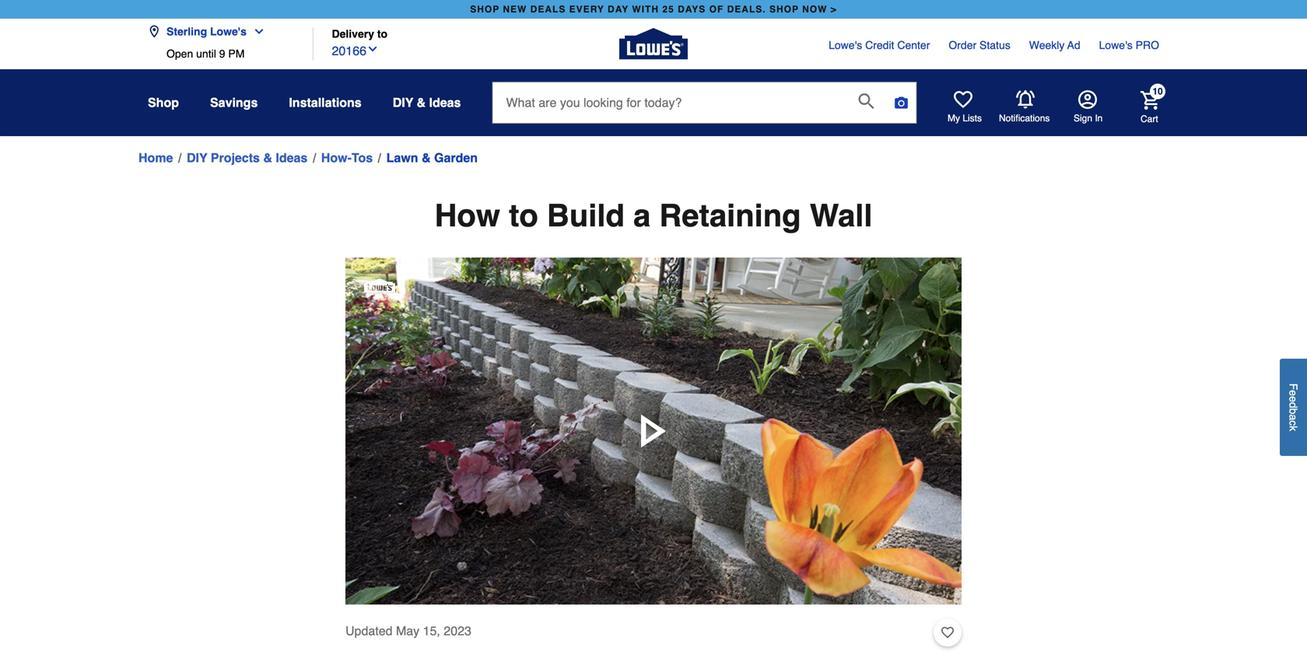 Task type: vqa. For each thing, say whether or not it's contained in the screenshot.
shop All Lighting Par...'s arrow right icon
no



Task type: locate. For each thing, give the bounding box(es) containing it.
1 horizontal spatial to
[[509, 198, 539, 234]]

k
[[1288, 426, 1300, 432]]

diy inside button
[[393, 95, 414, 110]]

& inside diy & ideas button
[[417, 95, 426, 110]]

ideas up garden
[[429, 95, 461, 110]]

lowe's up 9
[[210, 25, 247, 38]]

& for diy
[[417, 95, 426, 110]]

lowe's for lowe's credit center
[[829, 39, 863, 51]]

1 horizontal spatial ideas
[[429, 95, 461, 110]]

ideas inside button
[[429, 95, 461, 110]]

how-
[[321, 151, 352, 165]]

to for how
[[509, 198, 539, 234]]

lowe's pro link
[[1100, 37, 1160, 53]]

lowe's home improvement lists image
[[954, 90, 973, 109]]

Search Query text field
[[493, 83, 846, 123]]

weekly ad
[[1030, 39, 1081, 51]]

a up k
[[1288, 415, 1300, 421]]

updated
[[346, 624, 393, 638]]

10
[[1153, 86, 1163, 97]]

0 vertical spatial to
[[377, 28, 388, 40]]

garden
[[434, 151, 478, 165]]

0 horizontal spatial shop
[[470, 4, 500, 15]]

20166 button
[[332, 40, 379, 60]]

chevron down image inside "20166" button
[[367, 43, 379, 55]]

lowe's credit center
[[829, 39, 930, 51]]

a block retaining wall next to the front porch of a house with new plants and flowers. image
[[346, 258, 962, 605]]

1 vertical spatial chevron down image
[[367, 43, 379, 55]]

day
[[608, 4, 629, 15]]

installations
[[289, 95, 362, 110]]

shop left now
[[770, 4, 799, 15]]

1 horizontal spatial shop
[[770, 4, 799, 15]]

0 vertical spatial diy
[[393, 95, 414, 110]]

how-tos link
[[321, 149, 373, 167]]

& right 'projects'
[[263, 151, 272, 165]]

to
[[377, 28, 388, 40], [509, 198, 539, 234]]

ideas
[[429, 95, 461, 110], [276, 151, 308, 165]]

1 horizontal spatial chevron down image
[[367, 43, 379, 55]]

location image
[[148, 25, 160, 38]]

shop new deals every day with 25 days of deals. shop now > link
[[467, 0, 840, 19]]

weekly ad link
[[1030, 37, 1081, 53]]

in
[[1095, 113, 1103, 124]]

e up 'b'
[[1288, 396, 1300, 402]]

1 horizontal spatial a
[[1288, 415, 1300, 421]]

1 horizontal spatial lowe's
[[829, 39, 863, 51]]

0 horizontal spatial to
[[377, 28, 388, 40]]

2 horizontal spatial lowe's
[[1100, 39, 1133, 51]]

lawn
[[387, 151, 418, 165]]

delivery
[[332, 28, 374, 40]]

None search field
[[492, 82, 917, 138]]

1 vertical spatial a
[[1288, 415, 1300, 421]]

shop
[[470, 4, 500, 15], [770, 4, 799, 15]]

a
[[634, 198, 651, 234], [1288, 415, 1300, 421]]

shop left the 'new'
[[470, 4, 500, 15]]

f
[[1288, 384, 1300, 390]]

1 horizontal spatial diy
[[393, 95, 414, 110]]

diy left 'projects'
[[187, 151, 207, 165]]

diy
[[393, 95, 414, 110], [187, 151, 207, 165]]

& inside 'diy projects & ideas' link
[[263, 151, 272, 165]]

& for lawn
[[422, 151, 431, 165]]

home link
[[139, 149, 173, 167]]

9
[[219, 47, 225, 60]]

new
[[503, 4, 527, 15]]

diy up the lawn
[[393, 95, 414, 110]]

lowe's left pro
[[1100, 39, 1133, 51]]

to right delivery
[[377, 28, 388, 40]]

lowe's inside button
[[210, 25, 247, 38]]

0 vertical spatial ideas
[[429, 95, 461, 110]]

0 vertical spatial chevron down image
[[247, 25, 265, 38]]

lowe's home improvement account image
[[1079, 90, 1098, 109]]

of
[[710, 4, 724, 15]]

2023
[[444, 624, 472, 638]]

1 vertical spatial ideas
[[276, 151, 308, 165]]

lowe's
[[210, 25, 247, 38], [829, 39, 863, 51], [1100, 39, 1133, 51]]

lists
[[963, 113, 982, 124]]

0 vertical spatial a
[[634, 198, 651, 234]]

lowe's left the 'credit'
[[829, 39, 863, 51]]

notifications
[[999, 113, 1050, 124]]

ad
[[1068, 39, 1081, 51]]

f e e d b a c k
[[1288, 384, 1300, 432]]

& inside lawn & garden link
[[422, 151, 431, 165]]

&
[[417, 95, 426, 110], [263, 151, 272, 165], [422, 151, 431, 165]]

tos
[[352, 151, 373, 165]]

updated may 15, 2023
[[346, 624, 472, 638]]

e up d
[[1288, 390, 1300, 396]]

shop new deals every day with 25 days of deals. shop now >
[[470, 4, 837, 15]]

f e e d b a c k button
[[1280, 359, 1308, 456]]

my
[[948, 113, 961, 124]]

1 vertical spatial to
[[509, 198, 539, 234]]

lowe's pro
[[1100, 39, 1160, 51]]

weekly
[[1030, 39, 1065, 51]]

to right how
[[509, 198, 539, 234]]

0 horizontal spatial ideas
[[276, 151, 308, 165]]

a right build
[[634, 198, 651, 234]]

pro
[[1136, 39, 1160, 51]]

ideas left how-
[[276, 151, 308, 165]]

1 vertical spatial diy
[[187, 151, 207, 165]]

diy & ideas button
[[393, 89, 461, 117]]

search image
[[859, 93, 874, 109]]

& up lawn & garden
[[417, 95, 426, 110]]

my lists
[[948, 113, 982, 124]]

25
[[663, 4, 675, 15]]

0 horizontal spatial lowe's
[[210, 25, 247, 38]]

deals.
[[728, 4, 766, 15]]

>
[[831, 4, 837, 15]]

sign in
[[1074, 113, 1103, 124]]

0 horizontal spatial chevron down image
[[247, 25, 265, 38]]

may
[[396, 624, 420, 638]]

heart outline image
[[942, 624, 954, 641]]

chevron down image
[[247, 25, 265, 38], [367, 43, 379, 55]]

& right the lawn
[[422, 151, 431, 165]]

e
[[1288, 390, 1300, 396], [1288, 396, 1300, 402]]

c
[[1288, 421, 1300, 426]]

0 horizontal spatial diy
[[187, 151, 207, 165]]



Task type: describe. For each thing, give the bounding box(es) containing it.
diy for diy projects & ideas
[[187, 151, 207, 165]]

days
[[678, 4, 706, 15]]

sterling lowe's
[[167, 25, 247, 38]]

shop
[[148, 95, 179, 110]]

projects
[[211, 151, 260, 165]]

savings button
[[210, 89, 258, 117]]

cart
[[1141, 113, 1159, 124]]

2 shop from the left
[[770, 4, 799, 15]]

sterling
[[167, 25, 207, 38]]

order status
[[949, 39, 1011, 51]]

build
[[547, 198, 625, 234]]

sterling lowe's button
[[148, 16, 272, 47]]

lawn & garden
[[387, 151, 478, 165]]

diy projects & ideas
[[187, 151, 308, 165]]

installations button
[[289, 89, 362, 117]]

order
[[949, 39, 977, 51]]

every
[[570, 4, 605, 15]]

15,
[[423, 624, 440, 638]]

shop button
[[148, 89, 179, 117]]

my lists link
[[948, 90, 982, 125]]

1 shop from the left
[[470, 4, 500, 15]]

a inside button
[[1288, 415, 1300, 421]]

lowe's home improvement notification center image
[[1017, 90, 1035, 109]]

credit
[[866, 39, 895, 51]]

how
[[435, 198, 500, 234]]

wall
[[810, 198, 873, 234]]

b
[[1288, 409, 1300, 415]]

lowe's credit center link
[[829, 37, 930, 53]]

0 horizontal spatial a
[[634, 198, 651, 234]]

lawn & garden link
[[387, 149, 478, 167]]

order status link
[[949, 37, 1011, 53]]

status
[[980, 39, 1011, 51]]

1 e from the top
[[1288, 390, 1300, 396]]

chevron down image inside sterling lowe's button
[[247, 25, 265, 38]]

center
[[898, 39, 930, 51]]

20166
[[332, 44, 367, 58]]

open
[[167, 47, 193, 60]]

home
[[139, 151, 173, 165]]

delivery to
[[332, 28, 388, 40]]

camera image
[[894, 95, 910, 111]]

d
[[1288, 402, 1300, 409]]

lowe's home improvement logo image
[[620, 10, 688, 78]]

lowe's for lowe's pro
[[1100, 39, 1133, 51]]

sign in button
[[1074, 90, 1103, 125]]

deals
[[531, 4, 566, 15]]

pm
[[228, 47, 245, 60]]

how-tos
[[321, 151, 373, 165]]

now
[[803, 4, 828, 15]]

how to build a retaining wall
[[435, 198, 873, 234]]

with
[[632, 4, 659, 15]]

2 e from the top
[[1288, 396, 1300, 402]]

sign
[[1074, 113, 1093, 124]]

diy & ideas
[[393, 95, 461, 110]]

to for delivery
[[377, 28, 388, 40]]

lowe's home improvement cart image
[[1141, 91, 1160, 110]]

retaining
[[660, 198, 801, 234]]

open until 9 pm
[[167, 47, 245, 60]]

diy for diy & ideas
[[393, 95, 414, 110]]

until
[[196, 47, 216, 60]]

savings
[[210, 95, 258, 110]]

diy projects & ideas link
[[187, 149, 308, 167]]



